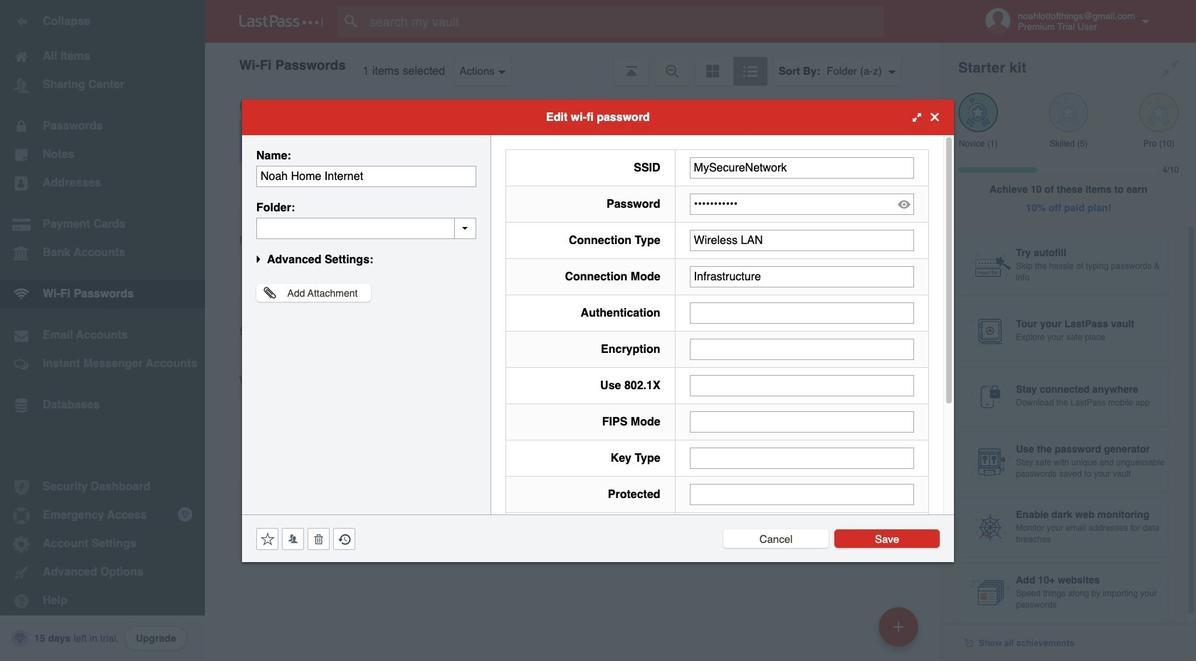 Task type: locate. For each thing, give the bounding box(es) containing it.
None text field
[[690, 157, 914, 178], [256, 166, 476, 187], [256, 217, 476, 239], [690, 230, 914, 251], [690, 266, 914, 287], [690, 339, 914, 360], [690, 375, 914, 396], [690, 484, 914, 505], [690, 157, 914, 178], [256, 166, 476, 187], [256, 217, 476, 239], [690, 230, 914, 251], [690, 266, 914, 287], [690, 339, 914, 360], [690, 375, 914, 396], [690, 484, 914, 505]]

None password field
[[690, 193, 914, 215]]

Search search field
[[337, 6, 906, 37]]

new item navigation
[[874, 603, 927, 661]]

None text field
[[690, 302, 914, 324], [690, 411, 914, 433], [690, 447, 914, 469], [690, 302, 914, 324], [690, 411, 914, 433], [690, 447, 914, 469]]

search my vault text field
[[337, 6, 906, 37]]

vault options navigation
[[205, 43, 941, 85]]

lastpass image
[[239, 15, 323, 28]]

dialog
[[242, 99, 954, 652]]

main navigation navigation
[[0, 0, 205, 661]]



Task type: describe. For each thing, give the bounding box(es) containing it.
new item image
[[893, 622, 903, 632]]



